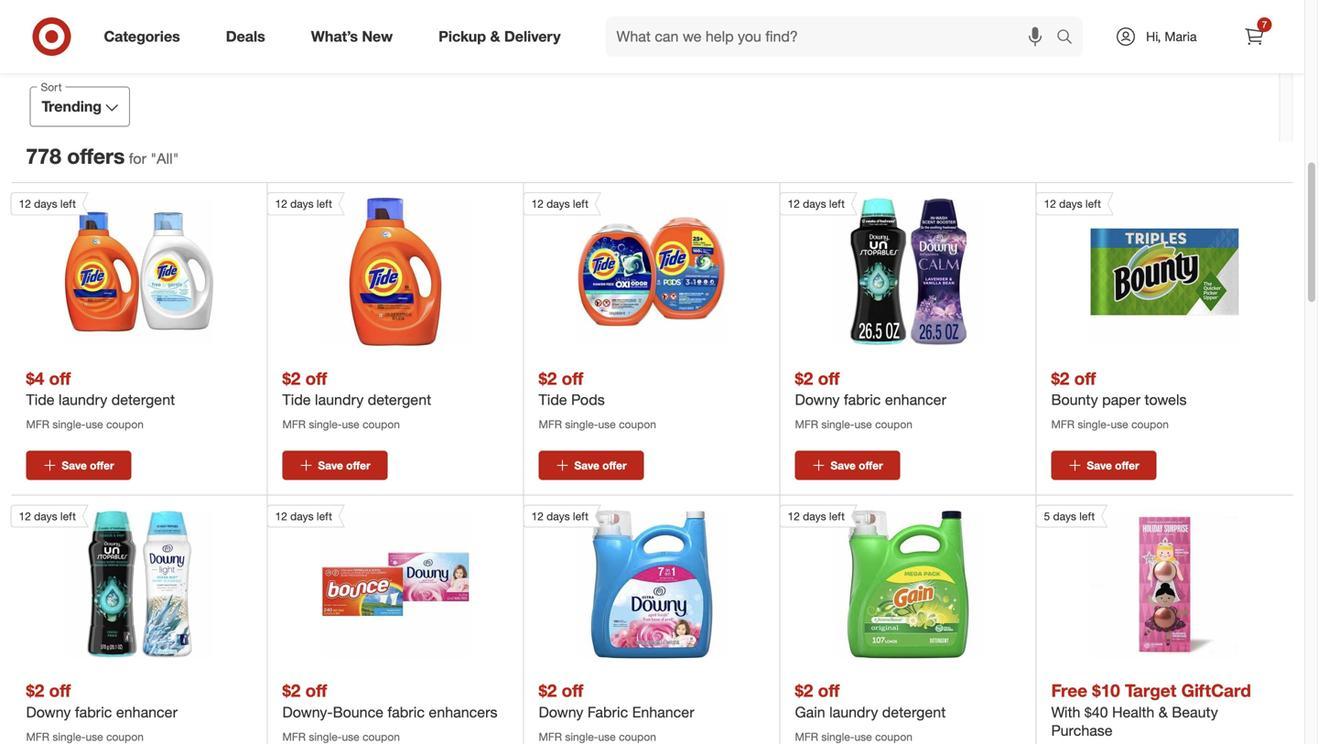 Task type: locate. For each thing, give the bounding box(es) containing it.
tide inside $2 off tide laundry detergent mfr single-use coupon
[[282, 391, 311, 409]]

laundry
[[59, 391, 107, 409], [315, 391, 364, 409], [830, 703, 878, 721]]

12 days left button
[[11, 192, 213, 346], [267, 192, 470, 346], [523, 192, 726, 346], [780, 192, 982, 346], [1036, 192, 1239, 346], [11, 505, 213, 659], [267, 505, 470, 659], [523, 505, 726, 659], [780, 505, 982, 659]]

with
[[1051, 703, 1081, 721]]

tide for $2 off tide laundry detergent mfr single-use coupon
[[282, 391, 311, 409]]

save offer
[[62, 458, 114, 472], [318, 458, 370, 472], [574, 458, 627, 472], [831, 458, 883, 472], [1087, 458, 1140, 472]]

single- inside $2 off downy fabric enhancer mfr single-use coupon
[[565, 730, 598, 744]]

offer for $2 off downy fabric enhancer mfr single-use coupon
[[859, 458, 883, 472]]

1 tide from the left
[[26, 391, 55, 409]]

what's
[[311, 28, 358, 45]]

7
[[1262, 19, 1267, 30]]

household
[[509, 6, 580, 23]]

coupon inside $2 off gain laundry detergent mfr single-use coupon
[[875, 730, 913, 744]]

2 save offer button from the left
[[282, 451, 388, 480]]

coupon inside $2 off downy fabric enhancer mfr single-use coupon
[[619, 730, 656, 744]]

paper
[[1102, 391, 1141, 409]]

1 vertical spatial $2 off downy fabric enhancer mfr single-use coupon
[[26, 680, 178, 744]]

offer
[[67, 143, 114, 169], [90, 458, 114, 472], [346, 458, 370, 472], [603, 458, 627, 472], [859, 458, 883, 472], [1115, 458, 1140, 472]]

all
[[157, 150, 173, 167]]

$2 inside $2 off downy-bounce fabric enhancers mfr single-use coupon
[[282, 680, 301, 701]]

778 offer s for " all "
[[26, 143, 179, 169]]

2 save from the left
[[318, 458, 343, 472]]

3 save offer from the left
[[574, 458, 627, 472]]

hi,
[[1146, 28, 1161, 44]]

offer for $4 off tide laundry detergent mfr single-use coupon
[[90, 458, 114, 472]]

1 horizontal spatial laundry
[[315, 391, 364, 409]]

2 horizontal spatial laundry
[[830, 703, 878, 721]]

$2 off bounty paper towels mfr single-use coupon
[[1051, 368, 1187, 431]]

save offer button for $2 off tide pods mfr single-use coupon
[[539, 451, 644, 480]]

tide inside $2 off tide pods mfr single-use coupon
[[539, 391, 567, 409]]

pets
[[638, 6, 667, 23]]

detergent inside $2 off gain laundry detergent mfr single-use coupon
[[882, 703, 946, 721]]

off inside $2 off gain laundry detergent mfr single-use coupon
[[818, 680, 840, 701]]

offer for $2 off tide pods mfr single-use coupon
[[603, 458, 627, 472]]

fabric
[[844, 391, 881, 409], [75, 703, 112, 721], [388, 703, 425, 721]]

left
[[60, 197, 76, 211], [317, 197, 332, 211], [573, 197, 589, 211], [829, 197, 845, 211], [1086, 197, 1101, 211], [60, 509, 76, 523], [317, 509, 332, 523], [573, 509, 589, 523], [829, 509, 845, 523], [1080, 509, 1095, 523]]

laundry inside $4 off tide laundry detergent mfr single-use coupon
[[59, 391, 107, 409]]

target
[[1125, 680, 1177, 701]]

search
[[1048, 29, 1092, 47]]

downy-
[[282, 703, 333, 721]]

0 vertical spatial $2 off downy fabric enhancer mfr single-use coupon
[[795, 368, 947, 431]]

single- inside $4 off tide laundry detergent mfr single-use coupon
[[52, 418, 86, 431]]

deals link
[[210, 16, 288, 57]]

trending
[[42, 97, 102, 115]]

coupon
[[106, 418, 144, 431], [363, 418, 400, 431], [619, 418, 656, 431], [875, 418, 913, 431], [1132, 418, 1169, 431], [106, 730, 144, 744], [363, 730, 400, 744], [619, 730, 656, 744], [875, 730, 913, 744]]

days inside 5 days left button
[[1053, 509, 1077, 523]]

save offer button
[[26, 451, 131, 480], [282, 451, 388, 480], [539, 451, 644, 480], [795, 451, 900, 480], [1051, 451, 1157, 480]]

mfr
[[26, 418, 49, 431], [282, 418, 306, 431], [539, 418, 562, 431], [795, 418, 818, 431], [1051, 418, 1075, 431], [26, 730, 49, 744], [282, 730, 306, 744], [539, 730, 562, 744], [795, 730, 818, 744]]

off
[[49, 368, 71, 389], [305, 368, 327, 389], [562, 368, 583, 389], [818, 368, 840, 389], [1074, 368, 1096, 389], [49, 680, 71, 701], [305, 680, 327, 701], [562, 680, 583, 701], [818, 680, 840, 701]]

2 horizontal spatial tide
[[539, 391, 567, 409]]

1 horizontal spatial enhancer
[[885, 391, 947, 409]]

detergent inside $4 off tide laundry detergent mfr single-use coupon
[[111, 391, 175, 409]]

2 tide from the left
[[282, 391, 311, 409]]

4 save from the left
[[831, 458, 856, 472]]

0 horizontal spatial tide
[[26, 391, 55, 409]]

single-
[[52, 418, 86, 431], [309, 418, 342, 431], [565, 418, 598, 431], [822, 418, 855, 431], [1078, 418, 1111, 431], [52, 730, 86, 744], [309, 730, 342, 744], [565, 730, 598, 744], [822, 730, 855, 744]]

use inside $2 off bounty paper towels mfr single-use coupon
[[1111, 418, 1129, 431]]

laundry inside $2 off gain laundry detergent mfr single-use coupon
[[830, 703, 878, 721]]

1 horizontal spatial downy
[[539, 703, 584, 721]]

1 " from the left
[[150, 150, 157, 167]]

purchase
[[1051, 722, 1113, 740]]

use
[[86, 418, 103, 431], [342, 418, 360, 431], [598, 418, 616, 431], [855, 418, 872, 431], [1111, 418, 1129, 431], [86, 730, 103, 744], [342, 730, 360, 744], [598, 730, 616, 744], [855, 730, 872, 744]]

3 save from the left
[[574, 458, 600, 472]]

3 save offer button from the left
[[539, 451, 644, 480]]

"
[[150, 150, 157, 167], [173, 150, 179, 167]]

save offer for $2 off tide laundry detergent mfr single-use coupon
[[318, 458, 370, 472]]

5 save offer button from the left
[[1051, 451, 1157, 480]]

12 days left
[[19, 197, 76, 211], [275, 197, 332, 211], [531, 197, 589, 211], [788, 197, 845, 211], [1044, 197, 1101, 211], [19, 509, 76, 523], [275, 509, 332, 523], [531, 509, 589, 523], [788, 509, 845, 523]]

tech
[[738, 6, 769, 23]]

3 tide from the left
[[539, 391, 567, 409]]

downy
[[795, 391, 840, 409], [26, 703, 71, 721], [539, 703, 584, 721]]

detergent inside $2 off tide laundry detergent mfr single-use coupon
[[368, 391, 431, 409]]

0 horizontal spatial downy
[[26, 703, 71, 721]]

coupon inside $4 off tide laundry detergent mfr single-use coupon
[[106, 418, 144, 431]]

&
[[773, 6, 782, 23], [880, 6, 890, 23], [490, 28, 500, 45], [1159, 703, 1168, 721]]

pods
[[571, 391, 605, 409]]

tide for $2 off tide pods mfr single-use coupon
[[539, 391, 567, 409]]

1 horizontal spatial fabric
[[388, 703, 425, 721]]

enhancers
[[429, 703, 498, 721]]

$2 inside $2 off tide laundry detergent mfr single-use coupon
[[282, 368, 301, 389]]

4 save offer from the left
[[831, 458, 883, 472]]

1 horizontal spatial detergent
[[368, 391, 431, 409]]

mfr inside $2 off tide pods mfr single-use coupon
[[539, 418, 562, 431]]

0 horizontal spatial enhancer
[[116, 703, 178, 721]]

0 horizontal spatial detergent
[[111, 391, 175, 409]]

$2
[[282, 368, 301, 389], [539, 368, 557, 389], [795, 368, 813, 389], [1051, 368, 1070, 389], [26, 680, 44, 701], [282, 680, 301, 701], [539, 680, 557, 701], [795, 680, 813, 701]]

12
[[19, 197, 31, 211], [275, 197, 287, 211], [531, 197, 544, 211], [788, 197, 800, 211], [1044, 197, 1056, 211], [19, 509, 31, 523], [275, 509, 287, 523], [531, 509, 544, 523], [788, 509, 800, 523]]

detergent
[[111, 391, 175, 409], [368, 391, 431, 409], [882, 703, 946, 721]]

for
[[129, 150, 146, 167]]

4 save offer button from the left
[[795, 451, 900, 480]]

1 horizontal spatial tide
[[282, 391, 311, 409]]

s
[[114, 143, 125, 169]]

laundry for $2 off gain laundry detergent mfr single-use coupon
[[830, 703, 878, 721]]

5 save from the left
[[1087, 458, 1112, 472]]

& right toys
[[880, 6, 890, 23]]

& right tech
[[773, 6, 782, 23]]

0 horizontal spatial "
[[150, 150, 157, 167]]

$2 off tide laundry detergent mfr single-use coupon
[[282, 368, 431, 431]]

1 vertical spatial enhancer
[[116, 703, 178, 721]]

free
[[1051, 680, 1088, 701]]

1 save offer from the left
[[62, 458, 114, 472]]

1 save offer button from the left
[[26, 451, 131, 480]]

tech & entertainment
[[717, 6, 810, 44]]

save offer for $2 off downy fabric enhancer mfr single-use coupon
[[831, 458, 883, 472]]

2 horizontal spatial fabric
[[844, 391, 881, 409]]

2 save offer from the left
[[318, 458, 370, 472]]

off inside $2 off bounty paper towels mfr single-use coupon
[[1074, 368, 1096, 389]]

single- inside $2 off gain laundry detergent mfr single-use coupon
[[822, 730, 855, 744]]

$10
[[1092, 680, 1120, 701]]

search button
[[1048, 16, 1092, 60]]

supplies
[[516, 26, 573, 44]]

0 horizontal spatial $2 off downy fabric enhancer mfr single-use coupon
[[26, 680, 178, 744]]

2 horizontal spatial detergent
[[882, 703, 946, 721]]

toys
[[847, 6, 876, 23]]

7 link
[[1235, 16, 1275, 57]]

days
[[34, 197, 57, 211], [290, 197, 314, 211], [547, 197, 570, 211], [803, 197, 826, 211], [1059, 197, 1083, 211], [34, 509, 57, 523], [290, 509, 314, 523], [547, 509, 570, 523], [803, 509, 826, 523], [1053, 509, 1077, 523]]

5 save offer from the left
[[1087, 458, 1140, 472]]

mfr inside $2 off downy-bounce fabric enhancers mfr single-use coupon
[[282, 730, 306, 744]]

enhancer
[[885, 391, 947, 409], [116, 703, 178, 721]]

laundry inside $2 off tide laundry detergent mfr single-use coupon
[[315, 391, 364, 409]]

laundry for $2 off tide laundry detergent mfr single-use coupon
[[315, 391, 364, 409]]

mfr inside $2 off downy fabric enhancer mfr single-use coupon
[[539, 730, 562, 744]]

What can we help you find? suggestions appear below search field
[[606, 16, 1061, 57]]

use inside $2 off tide pods mfr single-use coupon
[[598, 418, 616, 431]]

0 horizontal spatial laundry
[[59, 391, 107, 409]]

1 horizontal spatial "
[[173, 150, 179, 167]]

save offer for $2 off tide pods mfr single-use coupon
[[574, 458, 627, 472]]

& down "target"
[[1159, 703, 1168, 721]]

coupon inside $2 off downy-bounce fabric enhancers mfr single-use coupon
[[363, 730, 400, 744]]

& inside tech & entertainment
[[773, 6, 782, 23]]

$2 off downy fabric enhancer mfr single-use coupon
[[795, 368, 947, 431], [26, 680, 178, 744]]

1 save from the left
[[62, 458, 87, 472]]

tide
[[26, 391, 55, 409], [282, 391, 311, 409], [539, 391, 567, 409]]

tide inside $4 off tide laundry detergent mfr single-use coupon
[[26, 391, 55, 409]]

save for $2 off bounty paper towels mfr single-use coupon
[[1087, 458, 1112, 472]]

save
[[62, 458, 87, 472], [318, 458, 343, 472], [574, 458, 600, 472], [831, 458, 856, 472], [1087, 458, 1112, 472]]

offer for $2 off bounty paper towels mfr single-use coupon
[[1115, 458, 1140, 472]]

mfr inside $2 off gain laundry detergent mfr single-use coupon
[[795, 730, 818, 744]]

save for $2 off tide laundry detergent mfr single-use coupon
[[318, 458, 343, 472]]

& inside toys & sports
[[880, 6, 890, 23]]

& right pickup
[[490, 28, 500, 45]]

enhancer
[[632, 703, 694, 721]]



Task type: describe. For each thing, give the bounding box(es) containing it.
$4
[[26, 368, 44, 389]]

$4 off tide laundry detergent mfr single-use coupon
[[26, 368, 175, 431]]

use inside $4 off tide laundry detergent mfr single-use coupon
[[86, 418, 103, 431]]

toys & sports button
[[825, 0, 911, 46]]

save for $2 off tide pods mfr single-use coupon
[[574, 458, 600, 472]]

save offer button for $2 off tide laundry detergent mfr single-use coupon
[[282, 451, 388, 480]]

$2 inside $2 off gain laundry detergent mfr single-use coupon
[[795, 680, 813, 701]]

save offer button for $2 off downy fabric enhancer mfr single-use coupon
[[795, 451, 900, 480]]

pickup & delivery
[[439, 28, 561, 45]]

beauty
[[1172, 703, 1218, 721]]

mfr inside $2 off bounty paper towels mfr single-use coupon
[[1051, 418, 1075, 431]]

$2 off downy fabric enhancer mfr single-use coupon
[[539, 680, 694, 744]]

single- inside $2 off tide laundry detergent mfr single-use coupon
[[309, 418, 342, 431]]

use inside $2 off tide laundry detergent mfr single-use coupon
[[342, 418, 360, 431]]

$2 inside $2 off bounty paper towels mfr single-use coupon
[[1051, 368, 1070, 389]]

save for $2 off downy fabric enhancer mfr single-use coupon
[[831, 458, 856, 472]]

gain
[[795, 703, 826, 721]]

save for $4 off tide laundry detergent mfr single-use coupon
[[62, 458, 87, 472]]

0 horizontal spatial fabric
[[75, 703, 112, 721]]

downy inside $2 off downy fabric enhancer mfr single-use coupon
[[539, 703, 584, 721]]

mfr inside $2 off tide laundry detergent mfr single-use coupon
[[282, 418, 306, 431]]

off inside $4 off tide laundry detergent mfr single-use coupon
[[49, 368, 71, 389]]

5
[[1044, 509, 1050, 523]]

toys & sports
[[846, 6, 891, 44]]

household supplies button
[[501, 0, 587, 46]]

coupon inside $2 off tide pods mfr single-use coupon
[[619, 418, 656, 431]]

$2 off gain laundry detergent mfr single-use coupon
[[795, 680, 946, 744]]

fabric inside $2 off downy-bounce fabric enhancers mfr single-use coupon
[[388, 703, 425, 721]]

fabric
[[588, 703, 628, 721]]

5 days left button
[[1036, 505, 1239, 659]]

$2 off tide pods mfr single-use coupon
[[539, 368, 656, 431]]

free $10 target giftcard with $40 health & beauty purchase
[[1051, 680, 1251, 740]]

save offer for $2 off bounty paper towels mfr single-use coupon
[[1087, 458, 1140, 472]]

trending button
[[30, 86, 130, 127]]

deals
[[226, 28, 265, 45]]

maria
[[1165, 28, 1197, 44]]

pickup
[[439, 28, 486, 45]]

& for pickup
[[490, 28, 500, 45]]

sports
[[846, 26, 891, 44]]

$2 inside $2 off downy fabric enhancer mfr single-use coupon
[[539, 680, 557, 701]]

off inside $2 off downy fabric enhancer mfr single-use coupon
[[562, 680, 583, 701]]

off inside $2 off tide pods mfr single-use coupon
[[562, 368, 583, 389]]

mfr inside $4 off tide laundry detergent mfr single-use coupon
[[26, 418, 49, 431]]

coupon inside $2 off bounty paper towels mfr single-use coupon
[[1132, 418, 1169, 431]]

detergent for $2 off gain laundry detergent mfr single-use coupon
[[882, 703, 946, 721]]

single- inside $2 off downy-bounce fabric enhancers mfr single-use coupon
[[309, 730, 342, 744]]

what's new
[[311, 28, 393, 45]]

new
[[362, 28, 393, 45]]

778
[[26, 143, 61, 169]]

save offer button for $4 off tide laundry detergent mfr single-use coupon
[[26, 451, 131, 480]]

coupon inside $2 off tide laundry detergent mfr single-use coupon
[[363, 418, 400, 431]]

use inside $2 off downy-bounce fabric enhancers mfr single-use coupon
[[342, 730, 360, 744]]

& for toys
[[880, 6, 890, 23]]

2 horizontal spatial downy
[[795, 391, 840, 409]]

single- inside $2 off bounty paper towels mfr single-use coupon
[[1078, 418, 1111, 431]]

categories link
[[88, 16, 203, 57]]

hi, maria
[[1146, 28, 1197, 44]]

pets button
[[609, 0, 695, 46]]

what's new link
[[295, 16, 416, 57]]

5 days left
[[1044, 509, 1095, 523]]

$2 off downy-bounce fabric enhancers mfr single-use coupon
[[282, 680, 498, 744]]

& inside free $10 target giftcard with $40 health & beauty purchase
[[1159, 703, 1168, 721]]

laundry for $4 off tide laundry detergent mfr single-use coupon
[[59, 391, 107, 409]]

bounty
[[1051, 391, 1098, 409]]

1 horizontal spatial $2 off downy fabric enhancer mfr single-use coupon
[[795, 368, 947, 431]]

offer for $2 off tide laundry detergent mfr single-use coupon
[[346, 458, 370, 472]]

save offer for $4 off tide laundry detergent mfr single-use coupon
[[62, 458, 114, 472]]

delivery
[[504, 28, 561, 45]]

2 " from the left
[[173, 150, 179, 167]]

use inside $2 off downy fabric enhancer mfr single-use coupon
[[598, 730, 616, 744]]

0 vertical spatial enhancer
[[885, 391, 947, 409]]

$40
[[1085, 703, 1108, 721]]

left inside button
[[1080, 509, 1095, 523]]

detergent for $2 off tide laundry detergent mfr single-use coupon
[[368, 391, 431, 409]]

off inside $2 off tide laundry detergent mfr single-use coupon
[[305, 368, 327, 389]]

entertainment
[[717, 26, 810, 44]]

towels
[[1145, 391, 1187, 409]]

household supplies
[[509, 6, 580, 44]]

categories
[[104, 28, 180, 45]]

tech & entertainment button
[[717, 0, 810, 46]]

bounce
[[333, 703, 384, 721]]

off inside $2 off downy-bounce fabric enhancers mfr single-use coupon
[[305, 680, 327, 701]]

save offer button for $2 off bounty paper towels mfr single-use coupon
[[1051, 451, 1157, 480]]

tide for $4 off tide laundry detergent mfr single-use coupon
[[26, 391, 55, 409]]

use inside $2 off gain laundry detergent mfr single-use coupon
[[855, 730, 872, 744]]

giftcard
[[1182, 680, 1251, 701]]

single- inside $2 off tide pods mfr single-use coupon
[[565, 418, 598, 431]]

pickup & delivery link
[[423, 16, 584, 57]]

health
[[1112, 703, 1155, 721]]

detergent for $4 off tide laundry detergent mfr single-use coupon
[[111, 391, 175, 409]]

$2 inside $2 off tide pods mfr single-use coupon
[[539, 368, 557, 389]]

& for tech
[[773, 6, 782, 23]]



Task type: vqa. For each thing, say whether or not it's contained in the screenshot.
have
no



